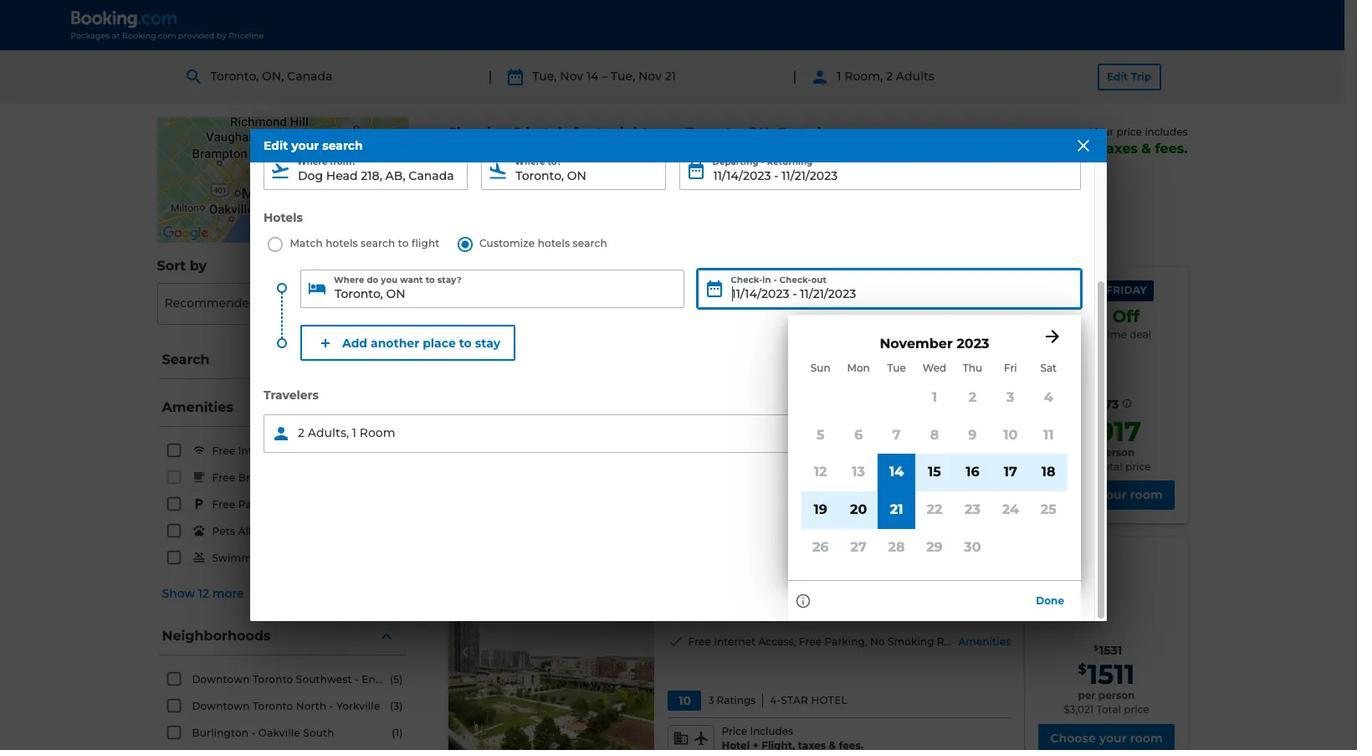 Task type: vqa. For each thing, say whether or not it's contained in the screenshot.
the topmost Discount
no



Task type: describe. For each thing, give the bounding box(es) containing it.
0 horizontal spatial 21
[[665, 69, 676, 84]]

toronto up mon
[[815, 332, 883, 352]]

customize hotels search
[[480, 237, 608, 250]]

0 vertical spatial districts
[[987, 364, 1029, 377]]

sort by
[[157, 258, 207, 274]]

downtown up burlington
[[192, 700, 250, 712]]

edit trip button
[[1098, 64, 1161, 90]]

match
[[290, 237, 323, 250]]

flight, inside your price includes hotel + flight, taxes & fees.
[[1052, 140, 1097, 156]]

room for $5,834 total price
[[1131, 487, 1163, 503]]

- up parking,
[[844, 607, 847, 620]]

5 button
[[802, 417, 840, 454]]

wed
[[923, 362, 947, 375]]

0 vertical spatial 2
[[886, 69, 893, 84]]

entertainment for amenities
[[850, 607, 926, 620]]

0 horizontal spatial free parking
[[212, 498, 279, 511]]

usd
[[535, 150, 556, 162]]

0 horizontal spatial 9
[[514, 125, 522, 141]]

customize
[[480, 237, 535, 250]]

fort
[[771, 575, 808, 595]]

your for your filters (1)
[[711, 186, 734, 199]]

per inside 2917 per person $5,834 total price
[[1079, 446, 1096, 459]]

amenities down thu
[[959, 392, 1011, 405]]

2 nov from the left
[[639, 69, 662, 84]]

tue, nov 14 – tue, nov 21
[[533, 69, 676, 84]]

star inside button
[[596, 234, 616, 246]]

0 vertical spatial free parking
[[456, 186, 523, 199]]

thu
[[963, 362, 983, 375]]

update
[[897, 426, 948, 442]]

1 room, 2 adults
[[837, 69, 935, 84]]

1511
[[1088, 658, 1135, 691]]

neighborhoods
[[162, 628, 271, 644]]

8
[[931, 427, 939, 443]]

pets allowed
[[212, 525, 280, 538]]

4-
[[770, 694, 781, 706]]

no
[[871, 636, 885, 648]]

sort
[[157, 258, 186, 274]]

the ritz-carlton toronto - promoted element
[[668, 330, 943, 354]]

1 vertical spatial on,
[[748, 125, 773, 141]]

$ for 4473
[[1084, 397, 1089, 406]]

2 adults, 1 room
[[298, 425, 396, 440]]

edit your search
[[264, 138, 363, 153]]

sat
[[1041, 362, 1057, 375]]

22
[[927, 502, 943, 518]]

limited
[[1062, 328, 1101, 340]]

12 button
[[802, 454, 840, 492]]

total inside 2917 per person $5,834 total price
[[1099, 460, 1123, 473]]

guestic
[[668, 575, 744, 595]]

9.2
[[676, 450, 694, 465]]

burlington
[[192, 727, 249, 739]]

1 for 1 room, 2 adults
[[837, 69, 842, 84]]

room
[[360, 425, 396, 440]]

+ inside price includes hotel + flight, taxes & fees.
[[753, 496, 759, 509]]

(7)
[[390, 444, 403, 457]]

are
[[506, 150, 521, 162]]

hotel for 4-star hotel
[[812, 694, 848, 706]]

free down guestic
[[688, 636, 711, 648]]

at
[[749, 575, 767, 595]]

22 button
[[916, 492, 954, 529]]

access,
[[759, 636, 797, 648]]

price inside 2917 per person $5,834 total price
[[1126, 460, 1151, 473]]

Check-in - Check-out field
[[698, 270, 1082, 308]]

adults,
[[308, 425, 349, 440]]

your for $5,834 total price
[[1100, 487, 1127, 503]]

guest
[[458, 234, 488, 246]]

search for customize hotels search
[[573, 237, 608, 250]]

2 adults, 1 room button
[[264, 414, 802, 453]]

choose your room button for $5,834 total price
[[1039, 481, 1175, 510]]

15 button
[[916, 454, 954, 492]]

11 button
[[1030, 417, 1068, 454]]

entertainment for (3)
[[362, 673, 440, 686]]

fri
[[1004, 362, 1018, 375]]

trip
[[1131, 70, 1152, 83]]

fees. inside price includes hotel + flight, taxes & fees.
[[839, 496, 864, 509]]

neighborhoods button
[[159, 618, 406, 655]]

financial for (3)
[[452, 673, 500, 686]]

pool
[[272, 552, 296, 564]]

done button
[[1027, 588, 1075, 614]]

november
[[880, 336, 953, 352]]

showing 9 hotels for tonight near toronto, on, canada
[[448, 125, 830, 141]]

17 button
[[992, 454, 1030, 492]]

free internet access, free parking, no smoking rooms/facilities
[[688, 636, 1022, 648]]

2023
[[957, 336, 990, 352]]

flight
[[412, 237, 440, 250]]

your for your price includes hotel + flight, taxes & fees.
[[1091, 125, 1114, 138]]

access
[[284, 445, 320, 457]]

1 horizontal spatial parking
[[482, 186, 523, 199]]

Departing - Returning field
[[679, 151, 1082, 190]]

guest rating: 9+
[[458, 234, 542, 246]]

search for match hotels search to flight
[[361, 237, 395, 250]]

comfort
[[545, 186, 588, 199]]

3 ratings
[[709, 694, 756, 706]]

0 horizontal spatial 10
[[679, 693, 691, 708]]

8 button
[[916, 417, 954, 454]]

guestic at fort york
[[668, 575, 852, 595]]

hotels for customize hotels search
[[538, 237, 570, 250]]

18
[[1042, 464, 1056, 480]]

4-star hotel
[[770, 694, 848, 706]]

south
[[303, 727, 335, 739]]

5
[[817, 427, 825, 443]]

free left breakfast
[[212, 471, 235, 484]]

hotel inside your price includes hotel + flight, taxes & fees.
[[999, 140, 1037, 156]]

person inside $ 1531 $ 1511 per person $3,021 total price
[[1099, 689, 1135, 702]]

hotel for price includes hotel + flight, taxes & fees.
[[722, 496, 750, 509]]

and
[[781, 283, 806, 296]]

amenities inside "dropdown button"
[[162, 399, 233, 415]]

in
[[524, 150, 533, 162]]

toronto up the oakville
[[253, 700, 293, 712]]

- left mon
[[844, 364, 847, 377]]

expand image
[[788, 186, 802, 200]]

0 horizontal spatial canada
[[287, 69, 333, 84]]

edit for edit your search
[[264, 138, 288, 153]]

2 for 2
[[969, 389, 977, 405]]

wellness
[[809, 283, 869, 296]]

free right the access,
[[799, 636, 822, 648]]

19
[[814, 502, 828, 518]]

2 photo carousel region from the top
[[448, 537, 655, 750]]

mon
[[848, 362, 870, 375]]

+ inside your price includes hotel + flight, taxes & fees.
[[1041, 140, 1049, 156]]

26 button
[[802, 529, 840, 567]]

downtown down ritz-
[[685, 364, 742, 377]]

amenities button
[[159, 389, 406, 427]]

free breakfast
[[212, 471, 288, 484]]

- right north
[[330, 700, 334, 712]]

internet for access,
[[714, 636, 756, 648]]

swimming pool
[[212, 552, 296, 564]]

35%
[[1074, 306, 1108, 326]]

limited time deal
[[1062, 328, 1152, 340]]

0 vertical spatial southwest
[[786, 364, 841, 377]]

price for price includes hotel + flight, taxes & fees.
[[722, 482, 748, 495]]

Where to? text field
[[482, 151, 666, 190]]

1 vertical spatial (1)
[[392, 727, 403, 739]]

4 button
[[1030, 379, 1068, 417]]

6 button
[[840, 417, 878, 454]]

& down november 2023
[[928, 364, 935, 377]]

price for price includes
[[722, 725, 748, 738]]

3 for 3 ratings
[[709, 694, 714, 706]]

ritz-
[[706, 332, 746, 352]]

downtown toronto north - yorkville
[[192, 700, 380, 712]]

Where do you want to stay? text field
[[301, 270, 684, 308]]

hotels
[[264, 210, 303, 225]]

free up pets in the left of the page
[[212, 498, 235, 511]]

2 vertical spatial 1
[[352, 425, 357, 440]]

& up smoking
[[928, 607, 935, 620]]

travel sustainable
[[687, 310, 809, 323]]

1 horizontal spatial toronto,
[[686, 125, 744, 141]]

1 vertical spatial canada
[[777, 125, 830, 141]]

$ 4473
[[1084, 396, 1119, 411]]

3 for 3
[[1007, 389, 1015, 405]]

1 for 1
[[932, 389, 938, 405]]

downtown down guestic
[[685, 607, 742, 620]]

financial for amenities
[[938, 607, 984, 620]]

for
[[573, 125, 593, 141]]

your filters (1)
[[711, 186, 782, 199]]

your price includes hotel + flight, taxes & fees.
[[999, 125, 1188, 156]]

(5)
[[390, 673, 403, 686]]



Task type: locate. For each thing, give the bounding box(es) containing it.
9 button
[[954, 417, 992, 454]]

amenities up "free internet access"
[[162, 399, 233, 415]]

12 left more
[[198, 586, 209, 601]]

tue, left – on the top left
[[533, 69, 557, 84]]

1 vertical spatial entertainment
[[850, 607, 926, 620]]

toronto, on, canada
[[211, 69, 333, 84]]

12 down "5-star hotel"
[[814, 464, 828, 480]]

14 left – on the top left
[[587, 69, 599, 84]]

2 vertical spatial $
[[1079, 662, 1087, 678]]

hotels up usd on the left top of the page
[[526, 125, 569, 141]]

& right the (5)
[[442, 673, 450, 686]]

none field down for
[[482, 151, 666, 190]]

price left the includes
[[1117, 125, 1143, 138]]

1 horizontal spatial 12
[[814, 464, 828, 480]]

choose your room down "$5,834"
[[1051, 487, 1163, 503]]

2 for 2 adults, 1 room
[[298, 425, 305, 440]]

1 room from the top
[[1131, 487, 1163, 503]]

14 down 7 button
[[890, 464, 904, 480]]

1 horizontal spatial your
[[1091, 125, 1114, 138]]

downtown toronto southwest - entertainment & financial districts up free internet access, free parking, no smoking rooms/facilities
[[685, 607, 1029, 620]]

0 vertical spatial price
[[722, 482, 748, 495]]

21 inside button
[[890, 502, 904, 518]]

0 vertical spatial your
[[292, 138, 319, 153]]

prices
[[474, 150, 503, 162]]

black friday
[[1066, 284, 1148, 296]]

2 choose your room from the top
[[1051, 731, 1163, 746]]

25
[[1041, 502, 1057, 518]]

filters
[[737, 186, 768, 199]]

1
[[837, 69, 842, 84], [932, 389, 938, 405], [352, 425, 357, 440]]

$ left the 1531
[[1095, 644, 1099, 652]]

parking up allowed
[[238, 498, 279, 511]]

near
[[652, 125, 683, 141]]

southwest for yorkville
[[296, 673, 352, 686]]

1 vertical spatial districts
[[987, 607, 1029, 620]]

show 12 more button
[[162, 584, 403, 604]]

1 horizontal spatial 9
[[969, 427, 977, 443]]

nov left – on the top left
[[560, 69, 584, 84]]

1 down wed
[[932, 389, 938, 405]]

none field where do you want to stay?
[[301, 270, 684, 308]]

toronto down "guestic at fort york" element on the bottom of the page
[[744, 607, 784, 620]]

search for edit your search
[[322, 138, 363, 153]]

2 person from the top
[[1099, 689, 1135, 702]]

(1) left expand image
[[771, 186, 782, 199]]

0 vertical spatial downtown toronto southwest - entertainment & financial districts
[[685, 364, 1029, 377]]

districts for (3)
[[503, 673, 547, 686]]

star for the ritz-carlton toronto
[[793, 451, 821, 463]]

edit left trip
[[1108, 70, 1129, 83]]

2 horizontal spatial 2
[[969, 389, 977, 405]]

0 vertical spatial 1
[[837, 69, 842, 84]]

(1) down (3)
[[392, 727, 403, 739]]

your inside your price includes hotel + flight, taxes & fees.
[[1091, 125, 1114, 138]]

choose your room for $3,021 total price
[[1051, 731, 1163, 746]]

on, up filters
[[748, 125, 773, 141]]

2 price from the top
[[722, 725, 748, 738]]

southwest up north
[[296, 673, 352, 686]]

ratings up the price includes
[[717, 694, 756, 706]]

amenities
[[959, 392, 1011, 405], [162, 399, 233, 415], [959, 636, 1011, 648]]

0 vertical spatial per
[[1079, 446, 1096, 459]]

1531
[[1100, 643, 1123, 658]]

price inside $ 1531 $ 1511 per person $3,021 total price
[[1124, 703, 1150, 716]]

1 vertical spatial 9
[[969, 427, 977, 443]]

0 horizontal spatial toronto,
[[211, 69, 259, 84]]

1 horizontal spatial edit
[[1108, 70, 1129, 83]]

includes down the 5-
[[750, 482, 794, 495]]

6
[[855, 427, 863, 443]]

edit down toronto, on, canada
[[264, 138, 288, 153]]

0 vertical spatial edit
[[1108, 70, 1129, 83]]

none field up 'match hotels search to flight'
[[264, 151, 468, 190]]

edit inside edit trip button
[[1108, 70, 1129, 83]]

–
[[602, 69, 608, 84]]

luxury up travel
[[687, 283, 731, 296]]

0 vertical spatial total
[[1099, 460, 1123, 473]]

2 tue, from the left
[[611, 69, 636, 84]]

& down the includes
[[1142, 140, 1152, 156]]

0 vertical spatial entertainment
[[850, 364, 926, 377]]

price down 1511
[[1124, 703, 1150, 716]]

1 vertical spatial your
[[1100, 487, 1127, 503]]

downtown down neighborhoods
[[192, 673, 250, 686]]

oakville
[[259, 727, 300, 739]]

1 vertical spatial 14
[[890, 464, 904, 480]]

parking
[[482, 186, 523, 199], [238, 498, 279, 511]]

1 choose your room from the top
[[1051, 487, 1163, 503]]

free internet access
[[212, 445, 320, 457]]

burlington - oakville south
[[192, 727, 335, 739]]

1 vertical spatial 1
[[932, 389, 938, 405]]

2 vertical spatial luxury
[[687, 553, 731, 566]]

2 choose from the top
[[1051, 731, 1096, 746]]

1 vertical spatial free parking
[[212, 498, 279, 511]]

hotels
[[526, 125, 569, 141], [326, 237, 358, 250], [538, 237, 570, 250]]

1 vertical spatial fees.
[[839, 496, 864, 509]]

27
[[851, 539, 867, 555]]

1 left the room,
[[837, 69, 842, 84]]

3 down fri
[[1007, 389, 1015, 405]]

$3,021
[[1064, 703, 1094, 716]]

9+
[[530, 234, 542, 246]]

| for 1 room, 2 adults
[[793, 68, 797, 84]]

person inside 2917 per person $5,834 total price
[[1099, 446, 1135, 459]]

price down 280 ratings
[[722, 482, 748, 495]]

southwest down york
[[786, 607, 841, 620]]

toronto
[[815, 332, 883, 352], [744, 364, 784, 377], [744, 607, 784, 620], [253, 673, 293, 686], [253, 700, 293, 712]]

entertainment up (3)
[[362, 673, 440, 686]]

downtown toronto southwest - entertainment & financial districts for (3)
[[192, 673, 547, 686]]

12
[[814, 464, 828, 480], [198, 586, 209, 601]]

free down all
[[456, 186, 479, 199]]

toronto down the ritz-carlton toronto
[[744, 364, 784, 377]]

35% off
[[1074, 306, 1140, 326]]

2 | from the left
[[793, 68, 797, 84]]

0 horizontal spatial 14
[[587, 69, 599, 84]]

fees. down 13 button
[[839, 496, 864, 509]]

tue, right – on the top left
[[611, 69, 636, 84]]

southwest down the ritz-carlton toronto - promoted element
[[786, 364, 841, 377]]

swimming
[[212, 552, 269, 564]]

| left the room,
[[793, 68, 797, 84]]

2 button
[[954, 379, 992, 417]]

room down 2917 per person $5,834 total price
[[1131, 487, 1163, 503]]

downtown toronto southwest - entertainment & financial districts for amenities
[[685, 607, 1029, 620]]

1 vertical spatial 3
[[709, 694, 714, 706]]

0 horizontal spatial tue,
[[533, 69, 557, 84]]

hotels for match hotels search to flight
[[326, 237, 358, 250]]

your
[[1091, 125, 1114, 138], [711, 186, 734, 199]]

1 price from the top
[[722, 482, 748, 495]]

2 vertical spatial 2
[[298, 425, 305, 440]]

9 inside button
[[969, 427, 977, 443]]

3 inside button
[[1007, 389, 1015, 405]]

1 vertical spatial choose your room button
[[1039, 724, 1175, 750]]

1 horizontal spatial canada
[[777, 125, 830, 141]]

toronto up the downtown toronto north - yorkville
[[253, 673, 293, 686]]

2 down thu
[[969, 389, 977, 405]]

1 horizontal spatial 3
[[1007, 389, 1015, 405]]

hotel inside price includes hotel + flight, taxes & fees.
[[722, 496, 750, 509]]

financial down '2023'
[[938, 364, 984, 377]]

financial right the (5)
[[452, 673, 500, 686]]

taxes inside price includes hotel + flight, taxes & fees.
[[798, 496, 826, 509]]

price down '2917'
[[1126, 460, 1151, 473]]

southwest
[[786, 364, 841, 377], [786, 607, 841, 620], [296, 673, 352, 686]]

1 vertical spatial 21
[[890, 502, 904, 518]]

entertainment up 'no'
[[850, 607, 926, 620]]

1 photo carousel region from the top
[[448, 267, 655, 523]]

canada up expand image
[[777, 125, 830, 141]]

pets
[[212, 525, 235, 538]]

& inside price includes hotel + flight, taxes & fees.
[[829, 496, 837, 509]]

taxes down the 12 button at the bottom right of page
[[798, 496, 826, 509]]

hotel for 5-star hotel
[[824, 451, 860, 463]]

20
[[850, 502, 867, 518]]

2 right the room,
[[886, 69, 893, 84]]

room down $ 1531 $ 1511 per person $3,021 total price on the bottom right of the page
[[1131, 731, 1163, 746]]

0 vertical spatial +
[[1041, 140, 1049, 156]]

1 horizontal spatial 1
[[837, 69, 842, 84]]

show january 2024 image
[[1043, 327, 1063, 347]]

downtown toronto southwest - entertainment & financial districts
[[685, 364, 1029, 377], [685, 607, 1029, 620], [192, 673, 547, 686]]

2 includes from the top
[[750, 725, 794, 738]]

your for $3,021 total price
[[1100, 731, 1127, 746]]

1 person from the top
[[1099, 446, 1135, 459]]

1 vertical spatial toronto,
[[686, 125, 744, 141]]

12 inside button
[[814, 464, 828, 480]]

photo carousel region
[[448, 267, 655, 523], [448, 537, 655, 750]]

2 horizontal spatial 1
[[932, 389, 938, 405]]

the
[[668, 332, 701, 352]]

None field
[[264, 151, 468, 190], [482, 151, 666, 190], [301, 270, 684, 308]]

includes for price includes
[[750, 725, 794, 738]]

choose
[[1051, 487, 1096, 503], [1051, 731, 1096, 746]]

5-star hotel
[[783, 451, 860, 463]]

internet for access
[[238, 445, 281, 457]]

price inside your price includes hotel + flight, taxes & fees.
[[1117, 125, 1143, 138]]

booking.com packages image
[[70, 10, 265, 40]]

9 up are
[[514, 125, 522, 141]]

luxury up star rating: 4+
[[610, 186, 646, 199]]

on,
[[262, 69, 284, 84], [748, 125, 773, 141]]

Where from? text field
[[264, 151, 468, 190]]

choose for $3,021 total price
[[1051, 731, 1096, 746]]

0 horizontal spatial internet
[[238, 445, 281, 457]]

29
[[927, 539, 943, 555]]

1 vertical spatial your
[[711, 186, 734, 199]]

price down 3 ratings
[[722, 725, 748, 738]]

fees. down the includes
[[1156, 140, 1188, 156]]

0 vertical spatial financial
[[938, 364, 984, 377]]

1 choose your room button from the top
[[1039, 481, 1175, 510]]

amenities right smoking
[[959, 636, 1011, 648]]

0 vertical spatial 3
[[1007, 389, 1015, 405]]

1 | from the left
[[488, 68, 492, 84]]

1 horizontal spatial |
[[793, 68, 797, 84]]

0 vertical spatial 21
[[665, 69, 676, 84]]

1 horizontal spatial +
[[1041, 140, 1049, 156]]

downtown
[[685, 364, 742, 377], [685, 607, 742, 620], [192, 673, 250, 686], [192, 700, 250, 712]]

luxury for the
[[687, 283, 731, 296]]

0 horizontal spatial on,
[[262, 69, 284, 84]]

1 vertical spatial 12
[[198, 586, 209, 601]]

price includes hotel + flight, taxes & fees.
[[722, 482, 864, 509]]

2 vertical spatial entertainment
[[362, 673, 440, 686]]

star for guestic at fort york
[[781, 694, 809, 706]]

+
[[1041, 140, 1049, 156], [753, 496, 759, 509]]

1 vertical spatial +
[[753, 496, 759, 509]]

free parking up 'pets allowed'
[[212, 498, 279, 511]]

1 vertical spatial southwest
[[786, 607, 841, 620]]

room for $3,021 total price
[[1131, 731, 1163, 746]]

4
[[1044, 389, 1054, 405]]

star rating: 4+ button
[[586, 227, 707, 253]]

choose for $5,834 total price
[[1051, 487, 1096, 503]]

$ left 4473
[[1084, 397, 1089, 406]]

10 inside "button"
[[1004, 427, 1018, 443]]

1 vertical spatial financial
[[938, 607, 984, 620]]

1 vertical spatial parking
[[238, 498, 279, 511]]

none field where from?
[[264, 151, 468, 190]]

southwest for parking,
[[786, 607, 841, 620]]

luxury for guestic
[[687, 553, 731, 566]]

choose your room button for $3,021 total price
[[1039, 724, 1175, 750]]

downtown toronto southwest - entertainment & financial districts up yorkville
[[192, 673, 547, 686]]

application containing november
[[698, 270, 1082, 621]]

0 horizontal spatial 2
[[298, 425, 305, 440]]

person down the 1531
[[1099, 689, 1135, 702]]

per up "$5,834"
[[1079, 446, 1096, 459]]

hotels right match
[[326, 237, 358, 250]]

districts for amenities
[[987, 607, 1029, 620]]

$ inside $ 4473
[[1084, 397, 1089, 406]]

1 horizontal spatial 21
[[890, 502, 904, 518]]

parking down all prices are in usd
[[482, 186, 523, 199]]

edit for edit trip
[[1108, 70, 1129, 83]]

10 left 3 ratings
[[679, 693, 691, 708]]

14 inside button
[[890, 464, 904, 480]]

0 vertical spatial fees.
[[1156, 140, 1188, 156]]

room
[[1131, 487, 1163, 503], [1131, 731, 1163, 746]]

2 room from the top
[[1131, 731, 1163, 746]]

$ for 1531
[[1095, 644, 1099, 652]]

downtown toronto southwest - entertainment & financial districts down the ritz-carlton toronto - promoted element
[[685, 364, 1029, 377]]

carlton
[[746, 332, 811, 352]]

to
[[398, 237, 409, 250]]

free up free breakfast
[[212, 445, 235, 457]]

- left the oakville
[[252, 727, 256, 739]]

fees. inside your price includes hotel + flight, taxes & fees.
[[1156, 140, 1188, 156]]

per inside $ 1531 $ 1511 per person $3,021 total price
[[1079, 689, 1096, 702]]

1 vertical spatial luxury
[[687, 283, 731, 296]]

0 vertical spatial toronto,
[[211, 69, 259, 84]]

0 vertical spatial room
[[1131, 487, 1163, 503]]

& inside your price includes hotel + flight, taxes & fees.
[[1142, 140, 1152, 156]]

0 vertical spatial flight,
[[1052, 140, 1097, 156]]

24 button
[[992, 492, 1030, 529]]

1 includes from the top
[[750, 482, 794, 495]]

includes inside price includes hotel + flight, taxes & fees.
[[750, 482, 794, 495]]

deal
[[1130, 328, 1152, 340]]

0 vertical spatial taxes
[[1101, 140, 1138, 156]]

17
[[1004, 464, 1018, 480]]

star
[[596, 234, 616, 246], [793, 451, 821, 463], [781, 694, 809, 706]]

guestic at fort york element
[[668, 574, 852, 597]]

0 horizontal spatial parking
[[238, 498, 279, 511]]

0 horizontal spatial rating:
[[491, 234, 527, 246]]

nov right – on the top left
[[639, 69, 662, 84]]

rating: for 9+
[[491, 234, 527, 246]]

0 horizontal spatial taxes
[[798, 496, 826, 509]]

application
[[698, 270, 1082, 621]]

flight, inside price includes hotel + flight, taxes & fees.
[[762, 496, 795, 509]]

$5,834
[[1063, 460, 1096, 473]]

0 vertical spatial $
[[1084, 397, 1089, 406]]

price
[[722, 482, 748, 495], [722, 725, 748, 738]]

1 vertical spatial price
[[722, 725, 748, 738]]

9 down 2 button at the right of the page
[[969, 427, 977, 443]]

1 horizontal spatial (1)
[[771, 186, 782, 199]]

1 vertical spatial includes
[[750, 725, 794, 738]]

choose your room for $5,834 total price
[[1051, 487, 1163, 503]]

12 inside 'button'
[[198, 586, 209, 601]]

20 button
[[840, 492, 878, 529]]

internet left the access,
[[714, 636, 756, 648]]

1 horizontal spatial 2
[[886, 69, 893, 84]]

more
[[212, 586, 244, 601]]

guest rating: 9+ button
[[448, 227, 579, 253]]

0 vertical spatial luxury
[[610, 186, 646, 199]]

2 vertical spatial southwest
[[296, 673, 352, 686]]

match hotels search to flight
[[290, 237, 440, 250]]

280
[[709, 451, 728, 463]]

price includes
[[722, 725, 794, 738]]

0 horizontal spatial +
[[753, 496, 759, 509]]

luxury up guestic
[[687, 553, 731, 566]]

- up yorkville
[[355, 673, 359, 686]]

0 vertical spatial ratings
[[730, 451, 769, 463]]

choose your room button down "$5,834"
[[1039, 481, 1175, 510]]

1 horizontal spatial nov
[[639, 69, 662, 84]]

2 vertical spatial districts
[[503, 673, 547, 686]]

1 horizontal spatial flight,
[[1052, 140, 1097, 156]]

search
[[322, 138, 363, 153], [361, 237, 395, 250], [573, 237, 608, 250]]

0 vertical spatial 14
[[587, 69, 599, 84]]

breakfast
[[238, 471, 288, 484]]

spa
[[756, 283, 778, 296]]

adults
[[896, 69, 935, 84]]

(1)
[[771, 186, 782, 199], [392, 727, 403, 739]]

14
[[587, 69, 599, 84], [890, 464, 904, 480]]

your down edit trip button
[[1091, 125, 1114, 138]]

0 vertical spatial person
[[1099, 446, 1135, 459]]

23 button
[[954, 492, 992, 529]]

on, up edit your search in the left of the page
[[262, 69, 284, 84]]

star up the price includes
[[781, 694, 809, 706]]

the ritz-carlton toronto
[[668, 332, 883, 352]]

star left 4+
[[596, 234, 616, 246]]

canada up edit your search in the left of the page
[[287, 69, 333, 84]]

| for tue, nov 14 – tue, nov 21
[[488, 68, 492, 84]]

total inside $ 1531 $ 1511 per person $3,021 total price
[[1097, 703, 1122, 716]]

28
[[889, 539, 905, 555]]

1 vertical spatial downtown toronto southwest - entertainment & financial districts
[[685, 607, 1029, 620]]

smoking
[[888, 636, 935, 648]]

your left filters
[[711, 186, 734, 199]]

0 vertical spatial 10
[[1004, 427, 1018, 443]]

2 per from the top
[[1079, 689, 1096, 702]]

0 horizontal spatial 1
[[352, 425, 357, 440]]

room,
[[845, 69, 883, 84]]

0 vertical spatial on,
[[262, 69, 284, 84]]

1 per from the top
[[1079, 446, 1096, 459]]

21
[[665, 69, 676, 84], [890, 502, 904, 518]]

2 vertical spatial financial
[[452, 673, 500, 686]]

2 vertical spatial price
[[1124, 703, 1150, 716]]

| up showing
[[488, 68, 492, 84]]

1 horizontal spatial on,
[[748, 125, 773, 141]]

1 horizontal spatial free parking
[[456, 186, 523, 199]]

$ left 1511
[[1079, 662, 1087, 678]]

1 horizontal spatial tue,
[[611, 69, 636, 84]]

off
[[1113, 306, 1140, 326]]

none field where to?
[[482, 151, 666, 190]]

1 horizontal spatial internet
[[714, 636, 756, 648]]

1 vertical spatial person
[[1099, 689, 1135, 702]]

rating: left 4+
[[619, 234, 655, 246]]

ratings for ritz-
[[730, 451, 769, 463]]

2 choose your room button from the top
[[1039, 724, 1175, 750]]

2 rating: from the left
[[619, 234, 655, 246]]

& right 19 in the bottom right of the page
[[829, 496, 837, 509]]

26
[[813, 539, 829, 555]]

1 vertical spatial taxes
[[798, 496, 826, 509]]

taxes inside your price includes hotel + flight, taxes & fees.
[[1101, 140, 1138, 156]]

0 vertical spatial 9
[[514, 125, 522, 141]]

24
[[1003, 502, 1020, 518]]

1 tue, from the left
[[533, 69, 557, 84]]

choose down "$5,834"
[[1051, 487, 1096, 503]]

1 choose from the top
[[1051, 487, 1096, 503]]

1 vertical spatial ratings
[[717, 694, 756, 706]]

27 button
[[840, 529, 878, 567]]

1 left room
[[352, 425, 357, 440]]

price inside price includes hotel + flight, taxes & fees.
[[722, 482, 748, 495]]

rating: for 4+
[[619, 234, 655, 246]]

entertainment
[[850, 364, 926, 377], [850, 607, 926, 620], [362, 673, 440, 686]]

total right "$5,834"
[[1099, 460, 1123, 473]]

your down 2917 per person $5,834 total price
[[1100, 487, 1127, 503]]

10 right 'search'
[[1004, 427, 1018, 443]]

your up hotels
[[292, 138, 319, 153]]

choose your room down '$3,021'
[[1051, 731, 1163, 746]]

3 left '4-'
[[709, 694, 714, 706]]

1 nov from the left
[[560, 69, 584, 84]]

16 button
[[954, 454, 992, 492]]

1 vertical spatial 10
[[679, 693, 691, 708]]

14 button
[[878, 454, 916, 492]]

0 horizontal spatial flight,
[[762, 496, 795, 509]]

1 vertical spatial per
[[1079, 689, 1096, 702]]

1 rating: from the left
[[491, 234, 527, 246]]

ratings for at
[[717, 694, 756, 706]]

your down $ 1531 $ 1511 per person $3,021 total price on the bottom right of the page
[[1100, 731, 1127, 746]]

update search
[[897, 426, 1000, 442]]

includes for price includes hotel + flight, taxes & fees.
[[750, 482, 794, 495]]

18 button
[[1030, 454, 1068, 492]]



